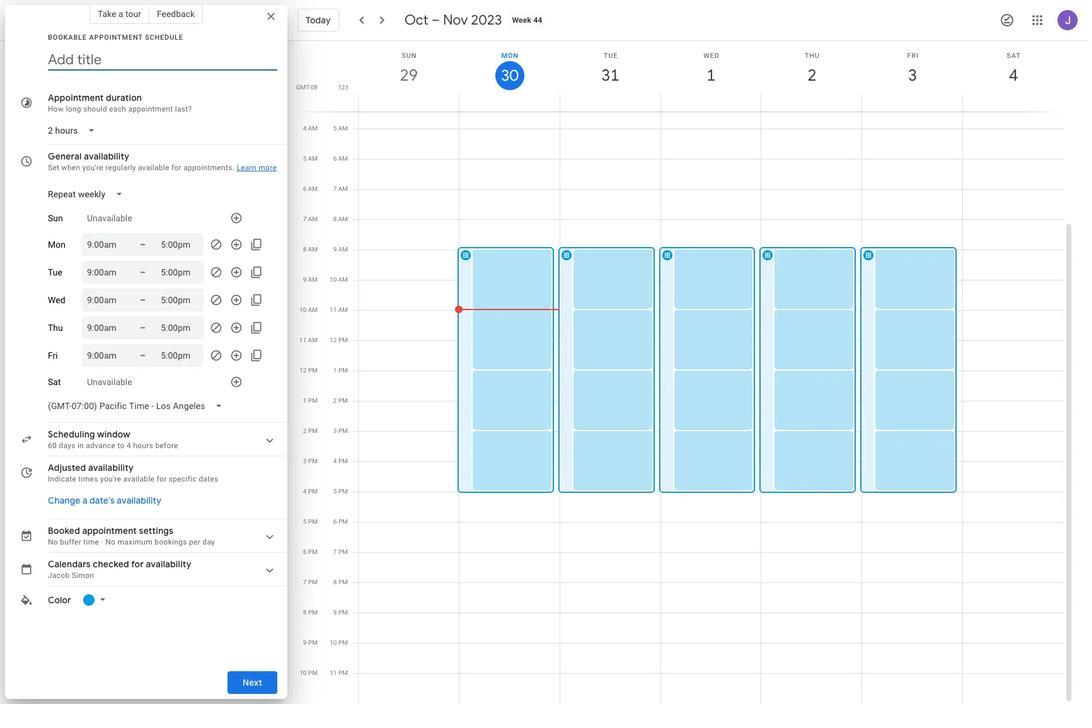 Task type: vqa. For each thing, say whether or not it's contained in the screenshot.
my at left
no



Task type: locate. For each thing, give the bounding box(es) containing it.
10 pm
[[330, 639, 348, 646], [300, 670, 318, 677]]

appointment
[[128, 105, 173, 113], [82, 525, 137, 537]]

mon 30
[[500, 52, 519, 86]]

1 vertical spatial you're
[[100, 475, 121, 484]]

8
[[333, 216, 337, 223], [303, 246, 307, 253], [333, 579, 337, 586], [303, 609, 307, 616]]

1 vertical spatial 6 pm
[[303, 549, 318, 555]]

1 inside the wed 1
[[706, 65, 715, 86]]

fri left start time on fridays text box
[[48, 351, 58, 361]]

9 pm
[[333, 609, 348, 616], [303, 639, 318, 646]]

12 pm
[[330, 337, 348, 344], [300, 367, 318, 374]]

1 vertical spatial mon
[[48, 240, 66, 250]]

0 horizontal spatial fri
[[48, 351, 58, 361]]

you're for general
[[82, 163, 103, 172]]

Start time on Fridays text field
[[87, 348, 125, 363]]

– right start time on tuesdays text box on the top left
[[140, 267, 146, 277]]

11 am
[[330, 306, 348, 313], [299, 337, 318, 344]]

12
[[330, 337, 337, 344], [300, 367, 307, 374]]

3 pm
[[333, 427, 348, 434], [303, 458, 318, 465]]

for down "maximum"
[[131, 559, 144, 570]]

0 vertical spatial 3
[[908, 65, 917, 86]]

1 vertical spatial 1 pm
[[303, 397, 318, 404]]

–
[[432, 11, 440, 29], [140, 240, 146, 250], [140, 267, 146, 277], [140, 295, 146, 305], [140, 323, 146, 333], [140, 351, 146, 361]]

1 pm
[[333, 367, 348, 374], [303, 397, 318, 404]]

0 horizontal spatial no
[[48, 538, 58, 547]]

you're up the change a date's availability
[[100, 475, 121, 484]]

0 horizontal spatial 10 pm
[[300, 670, 318, 677]]

you're right when
[[82, 163, 103, 172]]

11 pm
[[330, 670, 348, 677]]

0 vertical spatial 6 am
[[333, 155, 348, 162]]

you're for adjusted
[[100, 475, 121, 484]]

2 column header
[[761, 41, 863, 112]]

thursday, november 2 element
[[798, 61, 827, 90]]

thu left start time on thursdays text field
[[48, 323, 63, 333]]

– right 'start time on mondays' text field on the left top
[[140, 240, 146, 250]]

how
[[48, 105, 64, 113]]

for left specific
[[157, 475, 167, 484]]

1 horizontal spatial 1
[[333, 367, 337, 374]]

1 horizontal spatial mon
[[502, 52, 519, 60]]

2
[[807, 65, 816, 86], [333, 397, 337, 404], [303, 427, 307, 434]]

2 horizontal spatial 2
[[807, 65, 816, 86]]

0 horizontal spatial 8 am
[[303, 246, 318, 253]]

0 horizontal spatial 1 pm
[[303, 397, 318, 404]]

6
[[333, 155, 337, 162], [303, 185, 307, 192], [333, 518, 337, 525], [303, 549, 307, 555]]

0 horizontal spatial tue
[[48, 267, 62, 277]]

1 horizontal spatial 11 am
[[330, 306, 348, 313]]

9 am
[[333, 246, 348, 253], [303, 276, 318, 283]]

sun down set
[[48, 213, 63, 223]]

unavailable for sun
[[87, 213, 132, 223]]

sunday, october 29 element
[[395, 61, 424, 90]]

0 vertical spatial 9 pm
[[333, 609, 348, 616]]

1 vertical spatial wed
[[48, 295, 65, 305]]

fri inside 3 'column header'
[[908, 52, 919, 60]]

scheduling window 60 days in advance to 4 hours before
[[48, 429, 178, 450]]

1 vertical spatial 10 am
[[299, 306, 318, 313]]

– right start time on thursdays text field
[[140, 323, 146, 333]]

Add title text field
[[48, 50, 277, 69]]

grid
[[293, 41, 1074, 704]]

unavailable
[[87, 213, 132, 223], [87, 377, 132, 387]]

mon left 'start time on mondays' text field on the left top
[[48, 240, 66, 250]]

sun up 29 on the top of the page
[[402, 52, 417, 60]]

a left tour
[[118, 9, 123, 19]]

4 pm
[[333, 458, 348, 465], [303, 488, 318, 495]]

0 vertical spatial 3 pm
[[333, 427, 348, 434]]

1 horizontal spatial no
[[105, 538, 115, 547]]

0 vertical spatial appointment
[[128, 105, 173, 113]]

0 vertical spatial a
[[118, 9, 123, 19]]

mon up monday, october 30, today element on the top left of page
[[502, 52, 519, 60]]

0 vertical spatial 6 pm
[[333, 518, 348, 525]]

0 vertical spatial 12 pm
[[330, 337, 348, 344]]

calendars
[[48, 559, 91, 570]]

10 pm left 11 pm
[[300, 670, 318, 677]]

1 vertical spatial fri
[[48, 351, 58, 361]]

4
[[1009, 65, 1018, 86], [303, 125, 307, 132], [127, 441, 131, 450], [333, 458, 337, 465], [303, 488, 307, 495]]

tue inside tue 31
[[604, 52, 618, 60]]

available right regularly
[[138, 163, 169, 172]]

1 horizontal spatial 12
[[330, 337, 337, 344]]

thu inside 2 column header
[[805, 52, 820, 60]]

wed up "wednesday, november 1" element
[[704, 52, 720, 60]]

sat inside 4 column header
[[1007, 52, 1021, 60]]

– right start time on fridays text box
[[140, 351, 146, 361]]

0 vertical spatial 1
[[706, 65, 715, 86]]

tue up 31
[[604, 52, 618, 60]]

8 am
[[333, 216, 348, 223], [303, 246, 318, 253]]

0 vertical spatial 8 pm
[[333, 579, 348, 586]]

8 pm
[[333, 579, 348, 586], [303, 609, 318, 616]]

0 vertical spatial 11 am
[[330, 306, 348, 313]]

sat for sat
[[48, 377, 61, 387]]

appointment down duration
[[128, 105, 173, 113]]

0 vertical spatial 4 pm
[[333, 458, 348, 465]]

availability up regularly
[[84, 151, 129, 162]]

2 vertical spatial 3
[[303, 458, 307, 465]]

0 vertical spatial you're
[[82, 163, 103, 172]]

1 vertical spatial sat
[[48, 377, 61, 387]]

2 horizontal spatial for
[[171, 163, 181, 172]]

for
[[171, 163, 181, 172], [157, 475, 167, 484], [131, 559, 144, 570]]

available down 'hours'
[[123, 475, 155, 484]]

specific
[[169, 475, 197, 484]]

10 am
[[330, 276, 348, 283], [299, 306, 318, 313]]

1 horizontal spatial 5 pm
[[333, 488, 348, 495]]

08
[[311, 84, 318, 91]]

31 column header
[[560, 41, 661, 112]]

for left appointments.
[[171, 163, 181, 172]]

sun for sun 29
[[402, 52, 417, 60]]

0 vertical spatial mon
[[502, 52, 519, 60]]

mon
[[502, 52, 519, 60], [48, 240, 66, 250]]

fri for fri
[[48, 351, 58, 361]]

availability down bookings
[[146, 559, 191, 570]]

1 vertical spatial appointment
[[82, 525, 137, 537]]

date's
[[90, 495, 115, 506]]

1 horizontal spatial 2
[[333, 397, 337, 404]]

·
[[101, 538, 103, 547]]

next button
[[227, 668, 277, 698]]

mon inside 'mon 30'
[[502, 52, 519, 60]]

30
[[500, 66, 518, 86]]

pm
[[339, 337, 348, 344], [308, 367, 318, 374], [339, 367, 348, 374], [308, 397, 318, 404], [339, 397, 348, 404], [308, 427, 318, 434], [339, 427, 348, 434], [308, 458, 318, 465], [339, 458, 348, 465], [308, 488, 318, 495], [339, 488, 348, 495], [308, 518, 318, 525], [339, 518, 348, 525], [308, 549, 318, 555], [339, 549, 348, 555], [308, 579, 318, 586], [339, 579, 348, 586], [308, 609, 318, 616], [339, 609, 348, 616], [308, 639, 318, 646], [339, 639, 348, 646], [308, 670, 318, 677], [339, 670, 348, 677]]

you're inside adjusted availability indicate times you're available for specific dates
[[100, 475, 121, 484]]

0 horizontal spatial 1
[[303, 397, 307, 404]]

wed 1
[[704, 52, 720, 86]]

jacob
[[48, 571, 70, 580]]

2 unavailable from the top
[[87, 377, 132, 387]]

you're inside general availability set when you're regularly available for appointments. learn more
[[82, 163, 103, 172]]

sat 4
[[1007, 52, 1021, 86]]

unavailable up 'start time on mondays' text field on the left top
[[87, 213, 132, 223]]

advance
[[86, 441, 116, 450]]

Start time on Mondays text field
[[87, 237, 125, 252]]

9
[[333, 246, 337, 253], [303, 276, 307, 283], [333, 609, 337, 616], [303, 639, 307, 646]]

1 vertical spatial 10 pm
[[300, 670, 318, 677]]

1 horizontal spatial 3 pm
[[333, 427, 348, 434]]

1 horizontal spatial 1 pm
[[333, 367, 348, 374]]

1 horizontal spatial sun
[[402, 52, 417, 60]]

should
[[83, 105, 107, 113]]

1 vertical spatial 2
[[333, 397, 337, 404]]

fri up friday, november 3 element
[[908, 52, 919, 60]]

1 vertical spatial a
[[83, 495, 87, 506]]

2 vertical spatial for
[[131, 559, 144, 570]]

30 column header
[[459, 41, 560, 112]]

– right start time on wednesdays text box
[[140, 295, 146, 305]]

1 vertical spatial 12
[[300, 367, 307, 374]]

wed for wed
[[48, 295, 65, 305]]

1 vertical spatial sun
[[48, 213, 63, 223]]

2 pm
[[333, 397, 348, 404], [303, 427, 318, 434]]

tue left start time on tuesdays text box on the top left
[[48, 267, 62, 277]]

thu
[[805, 52, 820, 60], [48, 323, 63, 333]]

0 vertical spatial thu
[[805, 52, 820, 60]]

availability down adjusted availability indicate times you're available for specific dates
[[117, 495, 161, 506]]

calendars checked for availability jacob simon
[[48, 559, 191, 580]]

availability inside adjusted availability indicate times you're available for specific dates
[[88, 462, 134, 473]]

1 horizontal spatial thu
[[805, 52, 820, 60]]

thu up thursday, november 2 element
[[805, 52, 820, 60]]

0 vertical spatial 5 pm
[[333, 488, 348, 495]]

0 vertical spatial 5 am
[[333, 125, 348, 132]]

0 horizontal spatial for
[[131, 559, 144, 570]]

5 am down 4 am
[[303, 155, 318, 162]]

1 vertical spatial 11 am
[[299, 337, 318, 344]]

tue
[[604, 52, 618, 60], [48, 267, 62, 277]]

1 horizontal spatial 10 pm
[[330, 639, 348, 646]]

1 vertical spatial 7 pm
[[303, 579, 318, 586]]

availability
[[84, 151, 129, 162], [88, 462, 134, 473], [117, 495, 161, 506], [146, 559, 191, 570]]

1 vertical spatial 9 am
[[303, 276, 318, 283]]

0 horizontal spatial 6 am
[[303, 185, 318, 192]]

tour
[[125, 9, 141, 19]]

0 vertical spatial fri
[[908, 52, 919, 60]]

1 horizontal spatial for
[[157, 475, 167, 484]]

3
[[908, 65, 917, 86], [333, 427, 337, 434], [303, 458, 307, 465]]

no right ·
[[105, 538, 115, 547]]

29 column header
[[358, 41, 460, 112]]

a
[[118, 9, 123, 19], [83, 495, 87, 506]]

scheduling
[[48, 429, 95, 440]]

0 vertical spatial unavailable
[[87, 213, 132, 223]]

1 horizontal spatial 6 pm
[[333, 518, 348, 525]]

wed left start time on wednesdays text box
[[48, 295, 65, 305]]

1 vertical spatial 9 pm
[[303, 639, 318, 646]]

2 horizontal spatial 3
[[908, 65, 917, 86]]

5 pm
[[333, 488, 348, 495], [303, 518, 318, 525]]

1 horizontal spatial a
[[118, 9, 123, 19]]

sun for sun
[[48, 213, 63, 223]]

last?
[[175, 105, 192, 113]]

learn more link
[[237, 163, 277, 172]]

7 pm
[[333, 549, 348, 555], [303, 579, 318, 586]]

tue 31
[[601, 52, 619, 86]]

5 am right 4 am
[[333, 125, 348, 132]]

1 horizontal spatial 4 pm
[[333, 458, 348, 465]]

1 no from the left
[[48, 538, 58, 547]]

per
[[189, 538, 201, 547]]

None field
[[43, 119, 106, 142], [43, 183, 133, 206], [43, 395, 233, 417], [43, 119, 106, 142], [43, 183, 133, 206], [43, 395, 233, 417]]

0 horizontal spatial a
[[83, 495, 87, 506]]

1 horizontal spatial 9 pm
[[333, 609, 348, 616]]

End time on Fridays text field
[[161, 348, 199, 363]]

6 pm
[[333, 518, 348, 525], [303, 549, 318, 555]]

0 horizontal spatial wed
[[48, 295, 65, 305]]

– right oct
[[432, 11, 440, 29]]

10 pm up 11 pm
[[330, 639, 348, 646]]

0 horizontal spatial 5 pm
[[303, 518, 318, 525]]

sat up saturday, november 4 element
[[1007, 52, 1021, 60]]

for inside adjusted availability indicate times you're available for specific dates
[[157, 475, 167, 484]]

11
[[330, 306, 337, 313], [299, 337, 307, 344], [330, 670, 337, 677]]

0 vertical spatial sat
[[1007, 52, 1021, 60]]

0 horizontal spatial 2
[[303, 427, 307, 434]]

0 horizontal spatial 4 pm
[[303, 488, 318, 495]]

appointment up ·
[[82, 525, 137, 537]]

– for tue
[[140, 267, 146, 277]]

0 vertical spatial 2 pm
[[333, 397, 348, 404]]

for inside general availability set when you're regularly available for appointments. learn more
[[171, 163, 181, 172]]

gmt-
[[296, 84, 311, 91]]

no down booked
[[48, 538, 58, 547]]

0 horizontal spatial 12 pm
[[300, 367, 318, 374]]

1 vertical spatial 8 am
[[303, 246, 318, 253]]

sat up scheduling
[[48, 377, 61, 387]]

booked
[[48, 525, 80, 537]]

– for fri
[[140, 351, 146, 361]]

0 vertical spatial 7 am
[[333, 185, 348, 192]]

1
[[706, 65, 715, 86], [333, 367, 337, 374], [303, 397, 307, 404]]

availability down "to"
[[88, 462, 134, 473]]

0 vertical spatial 8 am
[[333, 216, 348, 223]]

0 vertical spatial 9 am
[[333, 246, 348, 253]]

1 vertical spatial unavailable
[[87, 377, 132, 387]]

sun inside sun 29
[[402, 52, 417, 60]]

2 horizontal spatial 1
[[706, 65, 715, 86]]

0 horizontal spatial 8 pm
[[303, 609, 318, 616]]

1 column header
[[660, 41, 762, 112]]

unavailable down start time on fridays text box
[[87, 377, 132, 387]]

before
[[155, 441, 178, 450]]

wed inside 1 column header
[[704, 52, 720, 60]]

1 unavailable from the top
[[87, 213, 132, 223]]

Start time on Thursdays text field
[[87, 320, 125, 335]]

1 horizontal spatial tue
[[604, 52, 618, 60]]

1 vertical spatial 4 pm
[[303, 488, 318, 495]]

Start time on Wednesdays text field
[[87, 293, 125, 308]]

a left date's
[[83, 495, 87, 506]]



Task type: describe. For each thing, give the bounding box(es) containing it.
checked
[[93, 559, 129, 570]]

wed for wed 1
[[704, 52, 720, 60]]

a for take
[[118, 9, 123, 19]]

tuesday, october 31 element
[[596, 61, 625, 90]]

2 vertical spatial 2
[[303, 427, 307, 434]]

0 horizontal spatial 9 pm
[[303, 639, 318, 646]]

1 horizontal spatial 7 am
[[333, 185, 348, 192]]

appointment duration how long should each appointment last?
[[48, 92, 192, 113]]

today button
[[298, 5, 339, 35]]

0 horizontal spatial 12
[[300, 367, 307, 374]]

change
[[48, 495, 80, 506]]

hours
[[133, 441, 153, 450]]

monday, october 30, today element
[[495, 61, 524, 90]]

44
[[534, 16, 543, 25]]

week
[[512, 16, 532, 25]]

friday, november 3 element
[[899, 61, 928, 90]]

4 inside scheduling window 60 days in advance to 4 hours before
[[127, 441, 131, 450]]

settings
[[139, 525, 173, 537]]

1 vertical spatial 8 pm
[[303, 609, 318, 616]]

change a date's availability
[[48, 495, 161, 506]]

tue for tue
[[48, 267, 62, 277]]

day
[[203, 538, 215, 547]]

1 horizontal spatial 6 am
[[333, 155, 348, 162]]

1 vertical spatial 3 pm
[[303, 458, 318, 465]]

appointment inside appointment duration how long should each appointment last?
[[128, 105, 173, 113]]

1 vertical spatial 11
[[299, 337, 307, 344]]

a for change
[[83, 495, 87, 506]]

appointment inside booked appointment settings no buffer time · no maximum bookings per day
[[82, 525, 137, 537]]

31
[[601, 65, 619, 86]]

0 vertical spatial 7 pm
[[333, 549, 348, 555]]

availability inside button
[[117, 495, 161, 506]]

sun 29
[[399, 52, 417, 86]]

– for wed
[[140, 295, 146, 305]]

take a tour
[[98, 9, 141, 19]]

2 vertical spatial 1
[[303, 397, 307, 404]]

4 column header
[[963, 41, 1064, 112]]

1 vertical spatial 6 am
[[303, 185, 318, 192]]

0 horizontal spatial 7 am
[[303, 216, 318, 223]]

2023
[[471, 11, 502, 29]]

bookings
[[155, 538, 187, 547]]

thu for thu 2
[[805, 52, 820, 60]]

times
[[78, 475, 98, 484]]

fri 3
[[908, 52, 919, 86]]

3 inside fri 3
[[908, 65, 917, 86]]

dates
[[199, 475, 218, 484]]

tue for tue 31
[[604, 52, 618, 60]]

when
[[62, 163, 80, 172]]

End time on Wednesdays text field
[[161, 293, 199, 308]]

feedback
[[157, 9, 195, 19]]

take a tour button
[[89, 4, 149, 24]]

0 horizontal spatial 5 am
[[303, 155, 318, 162]]

0 vertical spatial 11
[[330, 306, 337, 313]]

appointment
[[89, 33, 143, 42]]

change a date's availability button
[[43, 489, 167, 512]]

appointments.
[[184, 163, 235, 172]]

123
[[338, 84, 349, 91]]

bookable appointment schedule
[[48, 33, 183, 42]]

– for thu
[[140, 323, 146, 333]]

availability inside general availability set when you're regularly available for appointments. learn more
[[84, 151, 129, 162]]

set
[[48, 163, 59, 172]]

2 inside thu 2
[[807, 65, 816, 86]]

2 vertical spatial 11
[[330, 670, 337, 677]]

color
[[48, 595, 71, 606]]

feedback button
[[149, 4, 203, 24]]

availability inside calendars checked for availability jacob simon
[[146, 559, 191, 570]]

4 inside sat 4
[[1009, 65, 1018, 86]]

adjusted
[[48, 462, 86, 473]]

End time on Thursdays text field
[[161, 320, 199, 335]]

– for mon
[[140, 240, 146, 250]]

thu for thu
[[48, 323, 63, 333]]

mon for mon 30
[[502, 52, 519, 60]]

next
[[243, 677, 262, 688]]

each
[[109, 105, 126, 113]]

to
[[118, 441, 125, 450]]

4 am
[[303, 125, 318, 132]]

appointment
[[48, 92, 104, 103]]

buffer
[[60, 538, 81, 547]]

fri for fri 3
[[908, 52, 919, 60]]

regularly
[[105, 163, 136, 172]]

available inside adjusted availability indicate times you're available for specific dates
[[123, 475, 155, 484]]

duration
[[106, 92, 142, 103]]

0 vertical spatial 12
[[330, 337, 337, 344]]

0 horizontal spatial 2 pm
[[303, 427, 318, 434]]

learn
[[237, 163, 257, 172]]

1 horizontal spatial 9 am
[[333, 246, 348, 253]]

general availability set when you're regularly available for appointments. learn more
[[48, 151, 277, 172]]

indicate
[[48, 475, 76, 484]]

grid containing 29
[[293, 41, 1074, 704]]

End time on Mondays text field
[[161, 237, 199, 252]]

thu 2
[[805, 52, 820, 86]]

in
[[77, 441, 84, 450]]

unavailable for sat
[[87, 377, 132, 387]]

general
[[48, 151, 82, 162]]

simon
[[72, 571, 94, 580]]

2 no from the left
[[105, 538, 115, 547]]

today
[[306, 15, 331, 26]]

60
[[48, 441, 57, 450]]

3 column header
[[862, 41, 963, 112]]

maximum
[[118, 538, 153, 547]]

booked appointment settings no buffer time · no maximum bookings per day
[[48, 525, 215, 547]]

oct
[[405, 11, 428, 29]]

days
[[59, 441, 75, 450]]

more
[[259, 163, 277, 172]]

long
[[66, 105, 81, 113]]

1 horizontal spatial 2 pm
[[333, 397, 348, 404]]

adjusted availability indicate times you're available for specific dates
[[48, 462, 218, 484]]

mon for mon
[[48, 240, 66, 250]]

wednesday, november 1 element
[[697, 61, 726, 90]]

take
[[98, 9, 116, 19]]

1 horizontal spatial 8 am
[[333, 216, 348, 223]]

0 horizontal spatial 3
[[303, 458, 307, 465]]

1 horizontal spatial 12 pm
[[330, 337, 348, 344]]

Start time on Tuesdays text field
[[87, 265, 125, 280]]

0 horizontal spatial 6 pm
[[303, 549, 318, 555]]

available inside general availability set when you're regularly available for appointments. learn more
[[138, 163, 169, 172]]

End time on Tuesdays text field
[[161, 265, 199, 280]]

1 horizontal spatial 5 am
[[333, 125, 348, 132]]

0 vertical spatial 10 pm
[[330, 639, 348, 646]]

0 vertical spatial 10 am
[[330, 276, 348, 283]]

0 horizontal spatial 7 pm
[[303, 579, 318, 586]]

nov
[[443, 11, 468, 29]]

time
[[83, 538, 99, 547]]

schedule
[[145, 33, 183, 42]]

bookable
[[48, 33, 87, 42]]

oct – nov 2023
[[405, 11, 502, 29]]

0 horizontal spatial 10 am
[[299, 306, 318, 313]]

week 44
[[512, 16, 543, 25]]

gmt-08
[[296, 84, 318, 91]]

window
[[97, 429, 130, 440]]

saturday, november 4 element
[[999, 61, 1028, 90]]

1 vertical spatial 1
[[333, 367, 337, 374]]

29
[[399, 65, 417, 86]]

sat for sat 4
[[1007, 52, 1021, 60]]

for inside calendars checked for availability jacob simon
[[131, 559, 144, 570]]

0 horizontal spatial 9 am
[[303, 276, 318, 283]]

1 horizontal spatial 3
[[333, 427, 337, 434]]



